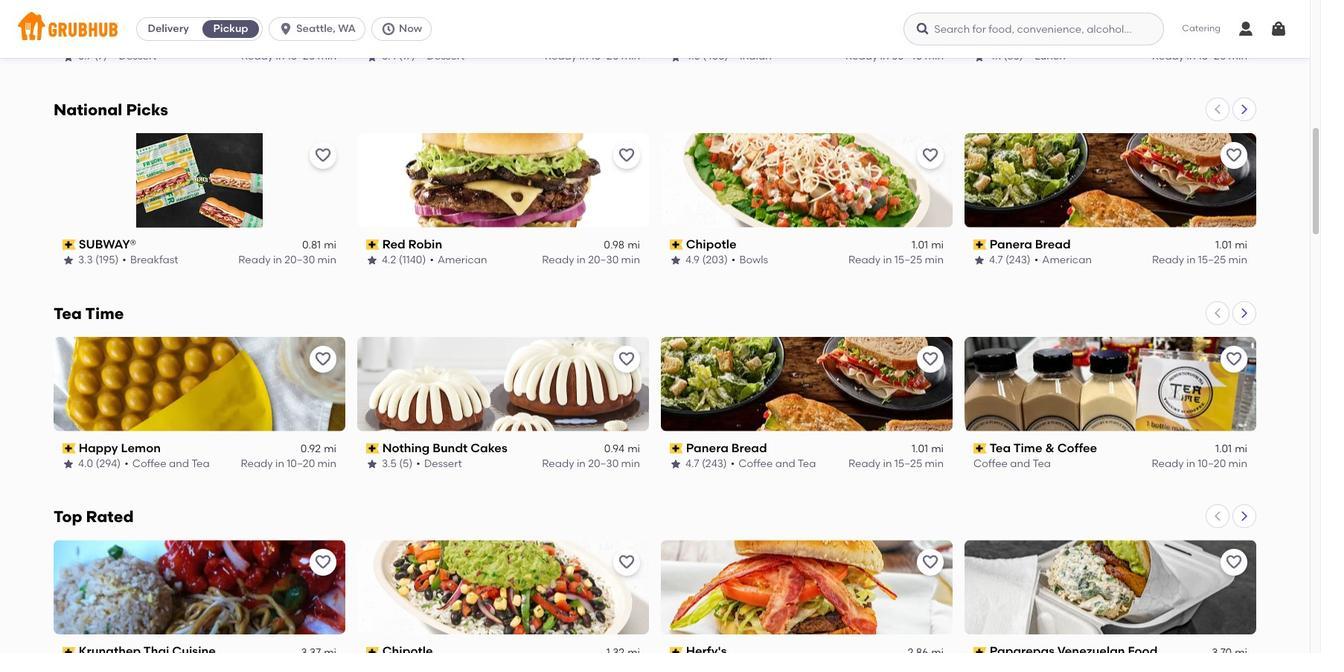 Task type: describe. For each thing, give the bounding box(es) containing it.
main navigation navigation
[[0, 0, 1310, 58]]

4.9
[[686, 254, 700, 267]]

• bowls
[[732, 254, 768, 267]]

rated
[[86, 508, 134, 527]]

0.92
[[301, 443, 321, 455]]

seattle,
[[296, 22, 336, 35]]

subscription pass image for red robin
[[366, 240, 379, 250]]

picks
[[126, 100, 168, 119]]

4.6
[[686, 50, 700, 63]]

lunch
[[1035, 50, 1066, 63]]

star icon image for "subway® logo"
[[63, 255, 74, 267]]

and for lemon
[[169, 458, 189, 471]]

0.99 mi
[[1211, 35, 1247, 48]]

star icon image for red robin logo
[[366, 255, 378, 267]]

ready for tacos el patron logo
[[241, 50, 273, 63]]

caret left icon image for time
[[1212, 307, 1224, 319]]

3.5
[[382, 458, 397, 471]]

1.01 for bowls
[[912, 239, 928, 252]]

pickup button
[[200, 17, 262, 41]]

min for "subway® logo"
[[318, 254, 336, 267]]

save this restaurant button for "subway® logo"
[[310, 142, 336, 169]]

pickup
[[213, 22, 248, 35]]

delivery button
[[137, 17, 200, 41]]

red robin logo image
[[357, 133, 649, 228]]

0.94
[[604, 443, 625, 455]]

red
[[382, 237, 405, 251]]

save this restaurant button for nothing bundt cakes logo
[[613, 346, 640, 373]]

save this restaurant image for nothing bundt cakes
[[618, 350, 636, 368]]

4.2
[[382, 254, 396, 267]]

(17)
[[399, 50, 415, 63]]

time for tea time & coffee
[[1013, 441, 1042, 455]]

ready for happy lemon logo
[[241, 458, 273, 471]]

ready for "panera bread logo" associated with coffee and tea
[[848, 458, 881, 471]]

robin
[[408, 237, 442, 251]]

min for tacos el patron logo
[[318, 50, 336, 63]]

pan
[[469, 33, 492, 47]]

el
[[116, 33, 126, 47]]

20–30 for national picks
[[588, 254, 619, 267]]

0.61 mi
[[606, 35, 640, 48]]

4.0 (294)
[[78, 458, 121, 471]]

0.49 mi
[[300, 35, 336, 48]]

4.1 (65)
[[989, 50, 1023, 63]]

wa
[[338, 22, 356, 35]]

nothing
[[382, 441, 430, 455]]

save this restaurant button for "panera bread logo" associated with american
[[1221, 142, 1247, 169]]

(203)
[[702, 254, 728, 267]]

nothing bundt cakes
[[382, 441, 507, 455]]

(294)
[[96, 458, 121, 471]]

subscription pass image for happy lemon
[[63, 444, 76, 454]]

3.7
[[78, 50, 92, 63]]

ready in 20–30 min for time
[[542, 458, 640, 471]]

min for the tea time & coffee logo
[[1229, 458, 1247, 471]]

ready in 30–40 min
[[846, 50, 944, 63]]

bread for coffee and tea
[[732, 441, 767, 455]]

3.3 (195)
[[78, 254, 119, 267]]

0.98
[[604, 239, 625, 252]]

(7)
[[94, 50, 107, 63]]

star icon image for "panera bread logo" associated with american
[[974, 255, 985, 267]]

• american for bread
[[1034, 254, 1092, 267]]

save this restaurant button for the bottom chipotle logo
[[613, 550, 640, 576]]

4.7 for • american
[[989, 254, 1003, 267]]

caret right icon image for top rated
[[1239, 511, 1250, 523]]

panera for • american
[[990, 237, 1032, 251]]

patron
[[129, 33, 169, 47]]

tacos el patron logo image
[[152, 0, 247, 24]]

• american for robin
[[430, 254, 487, 267]]

3 and from the left
[[1010, 458, 1030, 471]]

bundt
[[433, 441, 468, 455]]

lemon
[[121, 441, 161, 455]]

panera bread logo image for coffee and tea
[[661, 337, 953, 431]]

(195)
[[95, 254, 119, 267]]

and for bread
[[775, 458, 795, 471]]

paparepas venezuelan food logo image
[[965, 541, 1256, 635]]

svg image right 0.99 mi
[[1270, 20, 1288, 38]]

ready for red robin logo
[[542, 254, 574, 267]]

pier
[[990, 33, 1013, 47]]

(65)
[[1004, 50, 1023, 63]]

star icon image for "panera bread logo" associated with coffee and tea
[[670, 459, 682, 471]]

• lunch
[[1027, 50, 1066, 63]]

svg image up 30–40
[[916, 22, 931, 36]]

subscription pass image for nothing bundt cakes logo
[[366, 444, 379, 454]]

tea time
[[54, 304, 124, 323]]

save this restaurant button for paparepas venezuelan food logo
[[1221, 550, 1247, 576]]

ready for nothing bundt cakes logo
[[542, 458, 574, 471]]

star icon image for happy lemon logo
[[63, 459, 74, 471]]

0.81 mi
[[302, 239, 336, 252]]

ready in 10–20 min for tea time & coffee
[[1152, 458, 1247, 471]]

1.01 mi for bowls
[[912, 239, 944, 252]]

0 vertical spatial chipotle logo image
[[661, 133, 953, 228]]

(1140)
[[399, 254, 426, 267]]

ready in 20–30 min for picks
[[542, 254, 640, 267]]

4.1
[[989, 50, 1001, 63]]

seafood
[[1076, 33, 1126, 47]]

national picks
[[54, 100, 168, 119]]

• indian
[[732, 50, 772, 63]]

dessert for palace
[[427, 50, 465, 63]]

subscription pass image for tea time & coffee
[[974, 444, 987, 454]]

30–40
[[892, 50, 922, 63]]

ready for top chipotle logo
[[848, 254, 881, 267]]

svg image inside seattle, wa button
[[278, 22, 293, 36]]

0.92 mi
[[301, 443, 336, 455]]

• dessert for palace
[[419, 50, 465, 63]]

4.7 for • coffee and tea
[[686, 458, 699, 471]]

svg image
[[381, 22, 396, 36]]

catering button
[[1172, 12, 1231, 46]]

0.49
[[300, 35, 321, 48]]

palace
[[425, 33, 466, 47]]

pier 88 boiling seafood
[[990, 33, 1126, 47]]

10–20 for tea time & coffee
[[1198, 458, 1226, 471]]

1 vertical spatial chipotle logo image
[[357, 541, 649, 635]]

caret left icon image for picks
[[1212, 103, 1224, 115]]

save this restaurant button for "krungthep thai cuisine logo"
[[310, 550, 336, 576]]

tacos el patron
[[79, 33, 169, 47]]

4.7 (243) for • american
[[989, 254, 1031, 267]]

indian
[[740, 50, 772, 63]]

caret right icon image for national picks
[[1239, 103, 1250, 115]]



Task type: vqa. For each thing, say whether or not it's contained in the screenshot.
accounts associated with Venmo accounts
no



Task type: locate. For each thing, give the bounding box(es) containing it.
0.61
[[606, 35, 625, 48]]

now button
[[371, 17, 438, 41]]

subscription pass image for "panera bread logo" associated with coffee and tea
[[670, 444, 683, 454]]

svg image
[[1237, 20, 1255, 38], [1270, 20, 1288, 38], [278, 22, 293, 36], [916, 22, 931, 36]]

subway®
[[79, 237, 136, 251]]

min for happy lemon logo
[[318, 458, 336, 471]]

ready in 20–30 min down 0.98
[[542, 254, 640, 267]]

seattle, wa button
[[269, 17, 371, 41]]

min for top chipotle logo
[[925, 254, 944, 267]]

• dessert down tacos el patron
[[111, 50, 157, 63]]

1 and from the left
[[169, 458, 189, 471]]

2 horizontal spatial and
[[1010, 458, 1030, 471]]

1 vertical spatial caret left icon image
[[1212, 307, 1224, 319]]

10–20
[[287, 458, 315, 471], [1198, 458, 1226, 471]]

happy lemon logo image
[[54, 337, 345, 431]]

20–30 down 0.98
[[588, 254, 619, 267]]

red robin
[[382, 237, 442, 251]]

0 vertical spatial caret right icon image
[[1239, 103, 1250, 115]]

svg image left the 0.49
[[278, 22, 293, 36]]

• dessert down palace in the top left of the page
[[419, 50, 465, 63]]

0 horizontal spatial (243)
[[702, 458, 727, 471]]

• breakfast
[[122, 254, 178, 267]]

3.4
[[382, 50, 396, 63]]

1.01 mi for american
[[1215, 239, 1247, 252]]

0.96 mi
[[908, 35, 944, 48]]

1 horizontal spatial 4.7
[[989, 254, 1003, 267]]

national
[[54, 100, 122, 119]]

1 horizontal spatial panera bread
[[990, 237, 1071, 251]]

ready for "subway® logo"
[[238, 254, 271, 267]]

0 vertical spatial 4.7
[[989, 254, 1003, 267]]

subscription pass image
[[63, 36, 76, 46], [974, 36, 987, 46], [366, 240, 379, 250], [670, 240, 683, 250], [63, 444, 76, 454], [974, 444, 987, 454], [63, 647, 76, 654], [670, 647, 683, 654], [974, 647, 987, 654]]

0 vertical spatial caret left icon image
[[1212, 103, 1224, 115]]

2 10–20 from the left
[[1198, 458, 1226, 471]]

• coffee and tea
[[124, 458, 210, 471], [731, 458, 816, 471]]

15–25 for "panera bread logo" associated with american
[[1198, 254, 1226, 267]]

1 horizontal spatial 4.7 (243)
[[989, 254, 1031, 267]]

panera bread for • coffee and tea
[[686, 441, 767, 455]]

svg image right 0.99
[[1237, 20, 1255, 38]]

min for nothing bundt cakes logo
[[621, 458, 640, 471]]

save this restaurant image
[[618, 146, 636, 164], [921, 146, 939, 164], [618, 350, 636, 368], [314, 554, 332, 572], [921, 554, 939, 572]]

1 vertical spatial panera bread logo image
[[661, 337, 953, 431]]

2 ready in 10–20 min from the left
[[1152, 458, 1247, 471]]

0 horizontal spatial panera bread
[[686, 441, 767, 455]]

panera bread logo image
[[965, 133, 1256, 228], [661, 337, 953, 431]]

herfy's logo image
[[661, 541, 953, 635]]

2 • american from the left
[[1034, 254, 1092, 267]]

1 horizontal spatial bread
[[1035, 237, 1071, 251]]

save this restaurant button for herfy's logo
[[917, 550, 944, 576]]

1 caret left icon image from the top
[[1212, 103, 1224, 115]]

(243)
[[1006, 254, 1031, 267], [702, 458, 727, 471]]

2 caret right icon image from the top
[[1239, 307, 1250, 319]]

and
[[169, 458, 189, 471], [775, 458, 795, 471], [1010, 458, 1030, 471]]

• coffee and tea for happy lemon
[[124, 458, 210, 471]]

asian
[[495, 33, 528, 47]]

3 caret right icon image from the top
[[1239, 511, 1250, 523]]

ginger palace pan asian cuisine
[[382, 33, 575, 47]]

tea time & coffee logo image
[[965, 337, 1256, 431]]

3.3
[[78, 254, 93, 267]]

1 • coffee and tea from the left
[[124, 458, 210, 471]]

1 vertical spatial caret right icon image
[[1239, 307, 1250, 319]]

1 vertical spatial 4.7 (243)
[[686, 458, 727, 471]]

&
[[1045, 441, 1055, 455]]

min for "panera bread logo" associated with coffee and tea
[[925, 458, 944, 471]]

cakes
[[471, 441, 507, 455]]

1 vertical spatial time
[[1013, 441, 1042, 455]]

cuisine
[[531, 33, 575, 47]]

panera bread for • american
[[990, 237, 1071, 251]]

20–30 for tea time
[[588, 458, 619, 471]]

tea time & coffee
[[990, 441, 1097, 455]]

star icon image for tacos el patron logo
[[63, 51, 74, 63]]

time down (195)
[[85, 304, 124, 323]]

tea
[[54, 304, 82, 323], [990, 441, 1011, 455], [191, 458, 210, 471], [798, 458, 816, 471], [1033, 458, 1051, 471]]

catering
[[1182, 23, 1221, 34]]

• dessert down nothing bundt cakes
[[416, 458, 462, 471]]

4.9 (203)
[[686, 254, 728, 267]]

3.4 (17)
[[382, 50, 415, 63]]

0 vertical spatial panera bread
[[990, 237, 1071, 251]]

0.94 mi
[[604, 443, 640, 455]]

4.7 (243)
[[989, 254, 1031, 267], [686, 458, 727, 471]]

1 american from the left
[[438, 254, 487, 267]]

• dessert for bundt
[[416, 458, 462, 471]]

4.6 (460)
[[686, 50, 728, 63]]

0.99
[[1211, 35, 1232, 48]]

2 • coffee and tea from the left
[[731, 458, 816, 471]]

ready
[[241, 50, 273, 63], [545, 50, 577, 63], [846, 50, 878, 63], [1152, 50, 1184, 63], [238, 254, 271, 267], [542, 254, 574, 267], [848, 254, 881, 267], [1152, 254, 1184, 267], [241, 458, 273, 471], [542, 458, 574, 471], [848, 458, 881, 471], [1152, 458, 1184, 471]]

time left &
[[1013, 441, 1042, 455]]

time
[[85, 304, 124, 323], [1013, 441, 1042, 455]]

2 vertical spatial caret left icon image
[[1212, 511, 1224, 523]]

(460)
[[703, 50, 728, 63]]

1 horizontal spatial ready in 10–20 min
[[1152, 458, 1247, 471]]

1 vertical spatial bread
[[732, 441, 767, 455]]

0 vertical spatial panera bread logo image
[[965, 133, 1256, 228]]

caret left icon image for rated
[[1212, 511, 1224, 523]]

0 horizontal spatial 10–20
[[287, 458, 315, 471]]

save this restaurant image for red robin
[[618, 146, 636, 164]]

0 horizontal spatial panera
[[686, 441, 729, 455]]

time for tea time
[[85, 304, 124, 323]]

ready in 20–30 min down 0.94
[[542, 458, 640, 471]]

4.7 (243) for • coffee and tea
[[686, 458, 727, 471]]

subscription pass image for tacos el patron
[[63, 36, 76, 46]]

0 horizontal spatial time
[[85, 304, 124, 323]]

save this restaurant button
[[310, 142, 336, 169], [613, 142, 640, 169], [917, 142, 944, 169], [1221, 142, 1247, 169], [310, 346, 336, 373], [613, 346, 640, 373], [917, 346, 944, 373], [1221, 346, 1247, 373], [310, 550, 336, 576], [613, 550, 640, 576], [917, 550, 944, 576], [1221, 550, 1247, 576]]

(5)
[[399, 458, 413, 471]]

min
[[318, 50, 336, 63], [621, 50, 640, 63], [925, 50, 944, 63], [1229, 50, 1247, 63], [318, 254, 336, 267], [621, 254, 640, 267], [925, 254, 944, 267], [1229, 254, 1247, 267], [318, 458, 336, 471], [621, 458, 640, 471], [925, 458, 944, 471], [1229, 458, 1247, 471]]

delivery
[[148, 22, 189, 35]]

star icon image for nothing bundt cakes logo
[[366, 459, 378, 471]]

1 horizontal spatial panera
[[990, 237, 1032, 251]]

20–30 down 0.81
[[284, 254, 315, 267]]

0.96
[[908, 35, 928, 48]]

0 horizontal spatial bread
[[732, 441, 767, 455]]

1 10–20 from the left
[[287, 458, 315, 471]]

save this restaurant button for top chipotle logo
[[917, 142, 944, 169]]

0 vertical spatial panera
[[990, 237, 1032, 251]]

ready for the tea time & coffee logo
[[1152, 458, 1184, 471]]

min for red robin logo
[[621, 254, 640, 267]]

american for bread
[[1042, 254, 1092, 267]]

panera bread logo image for american
[[965, 133, 1256, 228]]

3.5 (5)
[[382, 458, 413, 471]]

dessert down patron
[[119, 50, 157, 63]]

10–20 for happy lemon
[[287, 458, 315, 471]]

15–25 for tacos el patron logo
[[287, 50, 315, 63]]

ginger
[[382, 33, 422, 47]]

3.7 (7)
[[78, 50, 107, 63]]

1.01 mi for coffee and tea
[[912, 443, 944, 455]]

save this restaurant image for chipotle
[[921, 146, 939, 164]]

chipotle
[[686, 237, 737, 251]]

15–25 for top chipotle logo
[[895, 254, 922, 267]]

1.01 for coffee and tea
[[912, 443, 928, 455]]

save this restaurant button for happy lemon logo
[[310, 346, 336, 373]]

now
[[399, 22, 422, 35]]

happy
[[79, 441, 118, 455]]

tacos
[[79, 33, 113, 47]]

(243) for • american
[[1006, 254, 1031, 267]]

0 vertical spatial 4.7 (243)
[[989, 254, 1031, 267]]

subscription pass image for "panera bread logo" associated with american
[[974, 240, 987, 250]]

panera
[[990, 237, 1032, 251], [686, 441, 729, 455]]

1 vertical spatial (243)
[[702, 458, 727, 471]]

save this restaurant button for the tea time & coffee logo
[[1221, 346, 1247, 373]]

4.2 (1140)
[[382, 254, 426, 267]]

ready for "panera bread logo" associated with american
[[1152, 254, 1184, 267]]

2 vertical spatial caret right icon image
[[1239, 511, 1250, 523]]

20–30 down 0.94
[[588, 458, 619, 471]]

seattle, wa
[[296, 22, 356, 35]]

subscription pass image for "subway® logo"
[[63, 240, 76, 250]]

ready in 20–30 min down 0.81
[[238, 254, 336, 267]]

Search for food, convenience, alcohol... search field
[[904, 13, 1164, 45]]

save this restaurant image
[[314, 146, 332, 164], [1225, 146, 1243, 164], [314, 350, 332, 368], [921, 350, 939, 368], [1225, 350, 1243, 368], [618, 554, 636, 572], [1225, 554, 1243, 572]]

happy lemon
[[79, 441, 161, 455]]

• coffee and tea for panera bread
[[731, 458, 816, 471]]

save this restaurant button for red robin logo
[[613, 142, 640, 169]]

in
[[276, 50, 285, 63], [579, 50, 588, 63], [880, 50, 889, 63], [1187, 50, 1196, 63], [273, 254, 282, 267], [577, 254, 586, 267], [883, 254, 892, 267], [1187, 254, 1196, 267], [275, 458, 284, 471], [577, 458, 586, 471], [883, 458, 892, 471], [1186, 458, 1195, 471]]

1 vertical spatial 4.7
[[686, 458, 699, 471]]

0.81
[[302, 239, 321, 252]]

dessert for el
[[119, 50, 157, 63]]

1 horizontal spatial chipotle logo image
[[661, 133, 953, 228]]

mi
[[324, 35, 336, 48], [628, 35, 640, 48], [931, 35, 944, 48], [1235, 35, 1247, 48], [324, 239, 336, 252], [628, 239, 640, 252], [931, 239, 944, 252], [1235, 239, 1247, 252], [324, 443, 336, 455], [628, 443, 640, 455], [931, 443, 944, 455], [1235, 443, 1247, 455]]

1 horizontal spatial panera bread logo image
[[965, 133, 1256, 228]]

0 horizontal spatial 4.7 (243)
[[686, 458, 727, 471]]

0 horizontal spatial and
[[169, 458, 189, 471]]

3 caret left icon image from the top
[[1212, 511, 1224, 523]]

dessert
[[119, 50, 157, 63], [427, 50, 465, 63], [424, 458, 462, 471]]

caret left icon image
[[1212, 103, 1224, 115], [1212, 307, 1224, 319], [1212, 511, 1224, 523]]

boiling
[[1033, 33, 1073, 47]]

american for robin
[[438, 254, 487, 267]]

88
[[1016, 33, 1030, 47]]

1 horizontal spatial american
[[1042, 254, 1092, 267]]

0 horizontal spatial • coffee and tea
[[124, 458, 210, 471]]

0.98 mi
[[604, 239, 640, 252]]

2 american from the left
[[1042, 254, 1092, 267]]

top rated
[[54, 508, 134, 527]]

1 vertical spatial panera bread
[[686, 441, 767, 455]]

american
[[438, 254, 487, 267], [1042, 254, 1092, 267]]

1 horizontal spatial 10–20
[[1198, 458, 1226, 471]]

caret right icon image for tea time
[[1239, 307, 1250, 319]]

4.0
[[78, 458, 93, 471]]

subscription pass image for chipotle
[[670, 240, 683, 250]]

•
[[111, 50, 115, 63], [419, 50, 423, 63], [732, 50, 736, 63], [1027, 50, 1031, 63], [122, 254, 126, 267], [430, 254, 434, 267], [732, 254, 736, 267], [1034, 254, 1039, 267], [124, 458, 129, 471], [416, 458, 420, 471], [731, 458, 735, 471]]

0 horizontal spatial chipotle logo image
[[357, 541, 649, 635]]

0 horizontal spatial • american
[[430, 254, 487, 267]]

subscription pass image for pier 88 boiling seafood
[[974, 36, 987, 46]]

1.01
[[912, 239, 928, 252], [1215, 239, 1232, 252], [912, 443, 928, 455], [1215, 443, 1232, 455]]

(243) for • coffee and tea
[[702, 458, 727, 471]]

1 horizontal spatial time
[[1013, 441, 1042, 455]]

0 horizontal spatial 4.7
[[686, 458, 699, 471]]

0 horizontal spatial ready in 10–20 min
[[241, 458, 336, 471]]

chipotle logo image
[[661, 133, 953, 228], [357, 541, 649, 635]]

ready in 15–25 min
[[241, 50, 336, 63], [545, 50, 640, 63], [1152, 50, 1247, 63], [848, 254, 944, 267], [1152, 254, 1247, 267], [848, 458, 944, 471]]

coffee and tea
[[974, 458, 1051, 471]]

bowls
[[739, 254, 768, 267]]

• dessert for el
[[111, 50, 157, 63]]

dessert down nothing bundt cakes
[[424, 458, 462, 471]]

nothing bundt cakes logo image
[[357, 337, 649, 431]]

15–25 for "panera bread logo" associated with coffee and tea
[[895, 458, 922, 471]]

1 horizontal spatial • coffee and tea
[[731, 458, 816, 471]]

breakfast
[[130, 254, 178, 267]]

dessert for bundt
[[424, 458, 462, 471]]

subway® logo image
[[136, 133, 263, 228]]

panera for • coffee and tea
[[686, 441, 729, 455]]

1.01 for american
[[1215, 239, 1232, 252]]

bread for american
[[1035, 237, 1071, 251]]

panera bread
[[990, 237, 1071, 251], [686, 441, 767, 455]]

1 ready in 10–20 min from the left
[[241, 458, 336, 471]]

bread
[[1035, 237, 1071, 251], [732, 441, 767, 455]]

0 vertical spatial bread
[[1035, 237, 1071, 251]]

star icon image for top chipotle logo
[[670, 255, 682, 267]]

subscription pass image
[[366, 36, 379, 46], [63, 240, 76, 250], [974, 240, 987, 250], [366, 444, 379, 454], [670, 444, 683, 454], [366, 647, 379, 654]]

ready in 10–20 min
[[241, 458, 336, 471], [1152, 458, 1247, 471]]

star icon image
[[63, 51, 74, 63], [366, 51, 378, 63], [670, 51, 682, 63], [974, 51, 985, 63], [63, 255, 74, 267], [366, 255, 378, 267], [670, 255, 682, 267], [974, 255, 985, 267], [63, 459, 74, 471], [366, 459, 378, 471], [670, 459, 682, 471]]

0 horizontal spatial panera bread logo image
[[661, 337, 953, 431]]

1 horizontal spatial and
[[775, 458, 795, 471]]

krungthep thai cuisine logo image
[[54, 541, 345, 635]]

0 vertical spatial (243)
[[1006, 254, 1031, 267]]

1 • american from the left
[[430, 254, 487, 267]]

1 vertical spatial panera
[[686, 441, 729, 455]]

caret right icon image
[[1239, 103, 1250, 115], [1239, 307, 1250, 319], [1239, 511, 1250, 523]]

1 horizontal spatial • american
[[1034, 254, 1092, 267]]

1 horizontal spatial (243)
[[1006, 254, 1031, 267]]

2 caret left icon image from the top
[[1212, 307, 1224, 319]]

2 and from the left
[[775, 458, 795, 471]]

dessert down palace in the top left of the page
[[427, 50, 465, 63]]

1 caret right icon image from the top
[[1239, 103, 1250, 115]]

0 vertical spatial time
[[85, 304, 124, 323]]

ready in 10–20 min for happy lemon
[[241, 458, 336, 471]]

min for "panera bread logo" associated with american
[[1229, 254, 1247, 267]]

top
[[54, 508, 82, 527]]

save this restaurant button for "panera bread logo" associated with coffee and tea
[[917, 346, 944, 373]]

0 horizontal spatial american
[[438, 254, 487, 267]]



